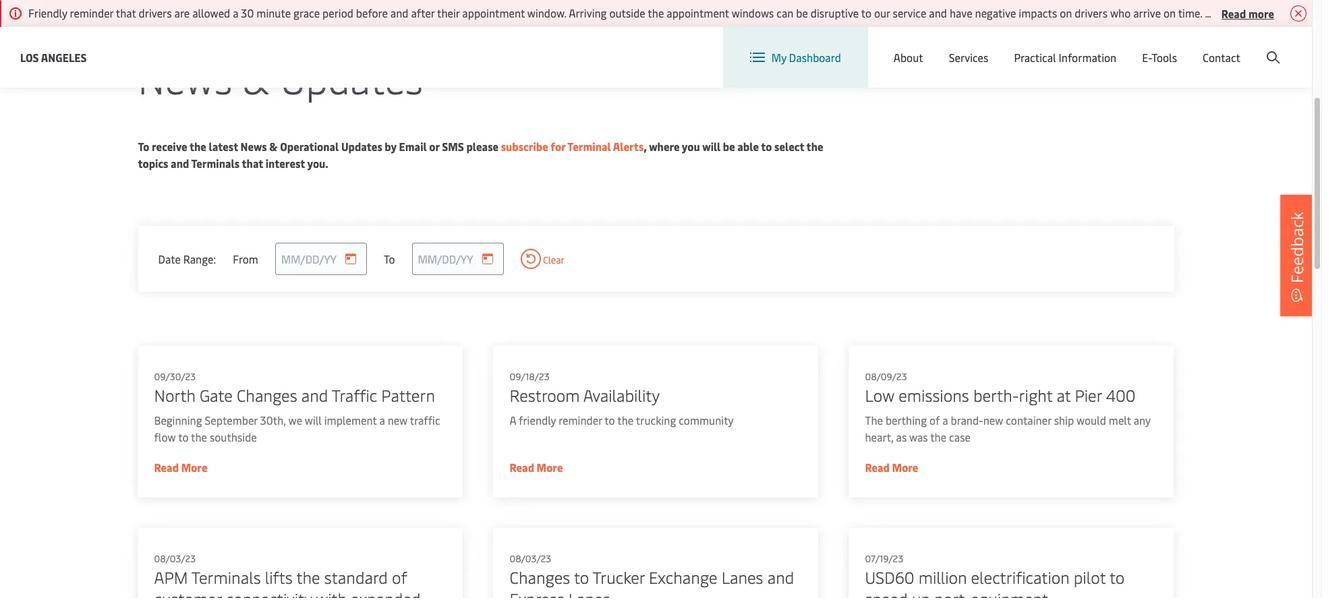 Task type: vqa. For each thing, say whether or not it's contained in the screenshot.


Task type: locate. For each thing, give the bounding box(es) containing it.
1 horizontal spatial that
[[242, 156, 263, 171]]

to inside 09/18/23 restroom availability a friendly reminder to the trucking community
[[605, 413, 615, 428]]

or
[[430, 139, 440, 154]]

2 vertical spatial updates
[[341, 139, 383, 154]]

where
[[649, 139, 680, 154]]

1 vertical spatial to
[[384, 251, 395, 266]]

new inside 09/30/23 north gate changes and traffic pattern beginning september 30th, we will implement a new traffic flow to the southside
[[388, 413, 408, 428]]

1 vertical spatial reminder
[[559, 413, 603, 428]]

to left the our
[[862, 5, 872, 20]]

lifts
[[265, 567, 293, 589]]

berthing
[[886, 413, 927, 428]]

1 terminals from the top
[[191, 156, 240, 171]]

2 08/03/23 from the left
[[510, 553, 552, 566]]

to right pilot
[[1110, 567, 1125, 589]]

1 appointment from the left
[[463, 5, 525, 20]]

2 horizontal spatial read more
[[866, 460, 919, 475]]

0 horizontal spatial reminder
[[70, 5, 114, 20]]

0 vertical spatial of
[[930, 413, 940, 428]]

friendly
[[28, 5, 67, 20]]

los angeles link left > on the top of page
[[138, 9, 188, 22]]

arrive
[[1134, 5, 1162, 20], [1265, 5, 1293, 20]]

2 drivers from the left
[[1075, 5, 1108, 20]]

2 terminals from the top
[[192, 567, 261, 589]]

1 horizontal spatial reminder
[[559, 413, 603, 428]]

08/09/23 low emissions berth-right at pier 400 the berthing of a brand-new container ship would melt any heart, as was the case
[[866, 371, 1151, 445]]

2 read more from the left
[[510, 460, 563, 475]]

usd60
[[866, 567, 915, 589]]

on right impacts at the right top of page
[[1060, 5, 1073, 20]]

before
[[356, 5, 388, 20]]

1 horizontal spatial los angeles link
[[138, 9, 188, 22]]

of down emissions
[[930, 413, 940, 428]]

angeles left > on the top of page
[[155, 9, 188, 22]]

changes
[[237, 385, 297, 406], [510, 567, 571, 589]]

read more button
[[1222, 5, 1275, 22]]

09/30/23
[[154, 371, 196, 383]]

1 arrive from the left
[[1134, 5, 1162, 20]]

that left are
[[116, 5, 136, 20]]

los down friendly
[[20, 50, 39, 64]]

0 vertical spatial will
[[703, 139, 721, 154]]

login / create account
[[1178, 39, 1287, 54]]

0 horizontal spatial a
[[233, 5, 239, 20]]

0 horizontal spatial arrive
[[1134, 5, 1162, 20]]

exchange
[[649, 567, 718, 589]]

08/03/23 for changes
[[510, 553, 552, 566]]

a left 30
[[233, 5, 239, 20]]

the down beginning
[[191, 430, 207, 445]]

time.
[[1179, 5, 1203, 20]]

more for low
[[893, 460, 919, 475]]

impacts
[[1019, 5, 1058, 20]]

0 vertical spatial los
[[138, 9, 153, 22]]

reminder
[[70, 5, 114, 20], [559, 413, 603, 428]]

will right you on the right
[[703, 139, 721, 154]]

los angeles link down friendly
[[20, 49, 87, 66]]

read more for north
[[154, 460, 208, 475]]

close alert image
[[1291, 5, 1307, 22]]

0 horizontal spatial appointment
[[463, 5, 525, 20]]

be right can
[[797, 5, 809, 20]]

the left 'latest' on the left
[[190, 139, 206, 154]]

heart,
[[866, 430, 894, 445]]

more for restroom
[[537, 460, 563, 475]]

new down pattern
[[388, 413, 408, 428]]

and inside , where you will be able to select the topics and terminals that interest you.
[[171, 156, 189, 171]]

2 on from the left
[[1164, 5, 1177, 20]]

0 horizontal spatial changes
[[237, 385, 297, 406]]

the inside 09/18/23 restroom availability a friendly reminder to the trucking community
[[618, 413, 634, 428]]

news down > on the top of page
[[138, 51, 232, 105]]

0 vertical spatial be
[[797, 5, 809, 20]]

1 horizontal spatial on
[[1164, 5, 1177, 20]]

1 horizontal spatial of
[[930, 413, 940, 428]]

0 horizontal spatial more
[[181, 460, 208, 475]]

2 vertical spatial &
[[269, 139, 278, 154]]

0 horizontal spatial angeles
[[41, 50, 87, 64]]

terminals left lifts
[[192, 567, 261, 589]]

the down availability
[[618, 413, 634, 428]]

the down article listing 2 image at the top of the page
[[648, 5, 664, 20]]

of right the standard
[[392, 567, 407, 589]]

0 vertical spatial reminder
[[70, 5, 114, 20]]

read left more
[[1222, 6, 1247, 21]]

arriving
[[569, 5, 607, 20]]

to down availability
[[605, 413, 615, 428]]

1 horizontal spatial angeles
[[155, 9, 188, 22]]

a left "brand-"
[[943, 413, 949, 428]]

1 drivers from the left
[[139, 5, 172, 20]]

0 vertical spatial to
[[138, 139, 149, 154]]

08/03/23 apm terminals lifts the standard of customer connectivity with expande
[[154, 553, 421, 599]]

receive
[[152, 139, 187, 154]]

1 horizontal spatial read more
[[510, 460, 563, 475]]

08/03/23 inside 08/03/23 apm terminals lifts the standard of customer connectivity with expande
[[154, 553, 196, 566]]

that right drivers
[[1242, 5, 1262, 20]]

more down as on the right
[[893, 460, 919, 475]]

arrive right 'who'
[[1134, 5, 1162, 20]]

pier
[[1076, 385, 1103, 406]]

read for low emissions berth-right at pier 400
[[866, 460, 890, 475]]

1 vertical spatial &
[[242, 51, 271, 105]]

electrification
[[972, 567, 1070, 589]]

updates down "period" on the top left of the page
[[280, 51, 423, 105]]

los
[[138, 9, 153, 22], [20, 50, 39, 64]]

new
[[388, 413, 408, 428], [984, 413, 1004, 428]]

to inside , where you will be able to select the topics and terminals that interest you.
[[762, 139, 772, 154]]

to right able
[[762, 139, 772, 154]]

1 vertical spatial changes
[[510, 567, 571, 589]]

more
[[181, 460, 208, 475], [537, 460, 563, 475], [893, 460, 919, 475]]

standard
[[324, 567, 388, 589]]

1 vertical spatial los
[[20, 50, 39, 64]]

pilot
[[1074, 567, 1106, 589]]

to inside 07/19/23 usd60 million electrification pilot to speed up port-equipmen
[[1110, 567, 1125, 589]]

date range:
[[158, 251, 216, 266]]

to receive the latest news & operational updates by email or sms please subscribe for terminal alerts
[[138, 139, 644, 154]]

express
[[510, 589, 565, 599]]

08/03/23
[[154, 553, 196, 566], [510, 553, 552, 566]]

los angeles link
[[138, 9, 188, 22], [20, 49, 87, 66]]

angeles down friendly
[[41, 50, 87, 64]]

0 vertical spatial terminals
[[191, 156, 240, 171]]

1 vertical spatial be
[[723, 139, 736, 154]]

1 vertical spatial angeles
[[41, 50, 87, 64]]

1 vertical spatial terminals
[[192, 567, 261, 589]]

1 horizontal spatial changes
[[510, 567, 571, 589]]

new down berth-
[[984, 413, 1004, 428]]

0 vertical spatial los angeles link
[[138, 9, 188, 22]]

1 horizontal spatial more
[[537, 460, 563, 475]]

arrive left outsid
[[1265, 5, 1293, 20]]

more down beginning
[[181, 460, 208, 475]]

drivers
[[1206, 5, 1240, 20]]

1 horizontal spatial 08/03/23
[[510, 553, 552, 566]]

drivers left are
[[139, 5, 172, 20]]

1 vertical spatial of
[[392, 567, 407, 589]]

0 horizontal spatial los angeles link
[[20, 49, 87, 66]]

&
[[226, 9, 233, 22], [242, 51, 271, 105], [269, 139, 278, 154]]

more down friendly
[[537, 460, 563, 475]]

To text field
[[412, 243, 504, 275]]

drivers
[[139, 5, 172, 20], [1075, 5, 1108, 20]]

their
[[437, 5, 460, 20]]

appointment down article listing 2 image at the top of the page
[[667, 5, 730, 20]]

appointment
[[463, 5, 525, 20], [667, 5, 730, 20]]

switch location
[[933, 39, 1009, 54]]

08/03/23 up express
[[510, 553, 552, 566]]

windows
[[732, 5, 774, 20]]

appointment right their
[[463, 5, 525, 20]]

,
[[644, 139, 647, 154]]

1 more from the left
[[181, 460, 208, 475]]

to down beginning
[[178, 430, 189, 445]]

0 vertical spatial changes
[[237, 385, 297, 406]]

subscribe
[[501, 139, 549, 154]]

updates right allowed
[[236, 9, 271, 22]]

1 horizontal spatial drivers
[[1075, 5, 1108, 20]]

port-
[[935, 589, 971, 599]]

08/03/23 inside "08/03/23 changes to trucker exchange lanes and express lanes"
[[510, 553, 552, 566]]

0 horizontal spatial to
[[138, 139, 149, 154]]

create
[[1214, 39, 1245, 54]]

0 horizontal spatial los
[[20, 50, 39, 64]]

container
[[1007, 413, 1052, 428]]

1 08/03/23 from the left
[[154, 553, 196, 566]]

0 horizontal spatial read more
[[154, 460, 208, 475]]

1 horizontal spatial will
[[703, 139, 721, 154]]

read more down as on the right
[[866, 460, 919, 475]]

to
[[138, 139, 149, 154], [384, 251, 395, 266]]

will inside 09/30/23 north gate changes and traffic pattern beginning september 30th, we will implement a new traffic flow to the southside
[[305, 413, 322, 428]]

the right select
[[807, 139, 824, 154]]

read down heart,
[[866, 460, 890, 475]]

0 vertical spatial angeles
[[155, 9, 188, 22]]

topics
[[138, 156, 168, 171]]

los left are
[[138, 9, 153, 22]]

& left 30
[[226, 9, 233, 22]]

changes inside 09/30/23 north gate changes and traffic pattern beginning september 30th, we will implement a new traffic flow to the southside
[[237, 385, 297, 406]]

read more down flow
[[154, 460, 208, 475]]

beginning
[[154, 413, 202, 428]]

as
[[897, 430, 907, 445]]

& down 30
[[242, 51, 271, 105]]

the right was
[[931, 430, 947, 445]]

0 horizontal spatial that
[[116, 5, 136, 20]]

on left time.
[[1164, 5, 1177, 20]]

terminals down 'latest' on the left
[[191, 156, 240, 171]]

you.
[[307, 156, 329, 171]]

right
[[1020, 385, 1053, 406]]

to inside 09/30/23 north gate changes and traffic pattern beginning september 30th, we will implement a new traffic flow to the southside
[[178, 430, 189, 445]]

terminals inside 08/03/23 apm terminals lifts the standard of customer connectivity with expande
[[192, 567, 261, 589]]

have
[[950, 5, 973, 20]]

2 new from the left
[[984, 413, 1004, 428]]

news right > on the top of page
[[201, 9, 224, 22]]

was
[[910, 430, 929, 445]]

read down flow
[[154, 460, 179, 475]]

2 horizontal spatial more
[[893, 460, 919, 475]]

0 horizontal spatial be
[[723, 139, 736, 154]]

lanes right exchange
[[722, 567, 764, 589]]

grace
[[294, 5, 320, 20]]

& up interest
[[269, 139, 278, 154]]

07/19/23
[[866, 553, 904, 566]]

2 more from the left
[[537, 460, 563, 475]]

1 horizontal spatial appointment
[[667, 5, 730, 20]]

will right we
[[305, 413, 322, 428]]

read down a
[[510, 460, 535, 475]]

restroom
[[510, 385, 580, 406]]

1 vertical spatial los angeles link
[[20, 49, 87, 66]]

to left trucker
[[574, 567, 589, 589]]

be left able
[[723, 139, 736, 154]]

with
[[316, 589, 347, 599]]

08/03/23 changes to trucker exchange lanes and express lanes
[[510, 553, 795, 599]]

lanes right express
[[569, 589, 611, 599]]

the right lifts
[[297, 567, 320, 589]]

customer
[[154, 589, 222, 599]]

more
[[1249, 6, 1275, 21]]

ship
[[1055, 413, 1075, 428]]

my dashboard
[[772, 50, 842, 65]]

0 horizontal spatial 08/03/23
[[154, 553, 196, 566]]

1 horizontal spatial arrive
[[1265, 5, 1293, 20]]

3 read more from the left
[[866, 460, 919, 475]]

read more down friendly
[[510, 460, 563, 475]]

0 horizontal spatial new
[[388, 413, 408, 428]]

1 vertical spatial will
[[305, 413, 322, 428]]

08/03/23 up apm
[[154, 553, 196, 566]]

1 horizontal spatial to
[[384, 251, 395, 266]]

1 read more from the left
[[154, 460, 208, 475]]

0 horizontal spatial will
[[305, 413, 322, 428]]

los for los angeles > news & updates
[[138, 9, 153, 22]]

0 horizontal spatial drivers
[[139, 5, 172, 20]]

1 new from the left
[[388, 413, 408, 428]]

3 more from the left
[[893, 460, 919, 475]]

north
[[154, 385, 196, 406]]

drivers left 'who'
[[1075, 5, 1108, 20]]

switch location button
[[911, 39, 1009, 54]]

angeles for los angeles > news & updates
[[155, 9, 188, 22]]

pattern
[[382, 385, 435, 406]]

1 horizontal spatial new
[[984, 413, 1004, 428]]

/
[[1207, 39, 1211, 54]]

0 horizontal spatial of
[[392, 567, 407, 589]]

news right 'latest' on the left
[[241, 139, 267, 154]]

that left interest
[[242, 156, 263, 171]]

2 horizontal spatial a
[[943, 413, 949, 428]]

updates left by
[[341, 139, 383, 154]]

the inside 09/30/23 north gate changes and traffic pattern beginning september 30th, we will implement a new traffic flow to the southside
[[191, 430, 207, 445]]

1 horizontal spatial a
[[380, 413, 385, 428]]

account
[[1247, 39, 1287, 54]]

lanes
[[722, 567, 764, 589], [569, 589, 611, 599]]

will inside , where you will be able to select the topics and terminals that interest you.
[[703, 139, 721, 154]]

a right implement
[[380, 413, 385, 428]]

by
[[385, 139, 397, 154]]

0 horizontal spatial on
[[1060, 5, 1073, 20]]

a inside 08/09/23 low emissions berth-right at pier 400 the berthing of a brand-new container ship would melt any heart, as was the case
[[943, 413, 949, 428]]

2 vertical spatial news
[[241, 139, 267, 154]]

0 vertical spatial &
[[226, 9, 233, 22]]

window.
[[528, 5, 567, 20]]

los for los angeles
[[20, 50, 39, 64]]

a
[[510, 413, 516, 428]]

1 horizontal spatial los
[[138, 9, 153, 22]]

would
[[1077, 413, 1107, 428]]

about
[[894, 50, 924, 65]]



Task type: describe. For each thing, give the bounding box(es) containing it.
the inside 08/03/23 apm terminals lifts the standard of customer connectivity with expande
[[297, 567, 320, 589]]

reminder inside 09/18/23 restroom availability a friendly reminder to the trucking community
[[559, 413, 603, 428]]

trucking
[[636, 413, 677, 428]]

september
[[205, 413, 258, 428]]

read more
[[1222, 6, 1275, 21]]

of inside 08/03/23 apm terminals lifts the standard of customer connectivity with expande
[[392, 567, 407, 589]]

million
[[919, 567, 967, 589]]

interest
[[266, 156, 305, 171]]

at
[[1057, 385, 1071, 406]]

08/03/23 for apm
[[154, 553, 196, 566]]

08/09/23
[[866, 371, 908, 383]]

apm
[[154, 567, 188, 589]]

1 on from the left
[[1060, 5, 1073, 20]]

outside
[[610, 5, 646, 20]]

0 vertical spatial updates
[[236, 9, 271, 22]]

latest
[[209, 139, 238, 154]]

to inside "08/03/23 changes to trucker exchange lanes and express lanes"
[[574, 567, 589, 589]]

outsid
[[1295, 5, 1323, 20]]

any
[[1134, 413, 1151, 428]]

menu
[[1086, 39, 1114, 54]]

our
[[875, 5, 891, 20]]

be inside , where you will be able to select the topics and terminals that interest you.
[[723, 139, 736, 154]]

speed
[[866, 589, 908, 599]]

2 arrive from the left
[[1265, 5, 1293, 20]]

a inside 09/30/23 north gate changes and traffic pattern beginning september 30th, we will implement a new traffic flow to the southside
[[380, 413, 385, 428]]

contact button
[[1203, 27, 1241, 88]]

1 horizontal spatial be
[[797, 5, 809, 20]]

brand-
[[951, 413, 984, 428]]

period
[[323, 5, 354, 20]]

practical information
[[1015, 50, 1117, 65]]

07/19/23 usd60 million electrification pilot to speed up port-equipmen
[[866, 553, 1125, 599]]

practical
[[1015, 50, 1057, 65]]

new inside 08/09/23 low emissions berth-right at pier 400 the berthing of a brand-new container ship would melt any heart, as was the case
[[984, 413, 1004, 428]]

trucker
[[593, 567, 645, 589]]

melt
[[1109, 413, 1132, 428]]

1 vertical spatial updates
[[280, 51, 423, 105]]

my dashboard button
[[750, 27, 842, 88]]

service
[[893, 5, 927, 20]]

services button
[[949, 27, 989, 88]]

allowed
[[192, 5, 230, 20]]

implement
[[324, 413, 377, 428]]

can
[[777, 5, 794, 20]]

terminals inside , where you will be able to select the topics and terminals that interest you.
[[191, 156, 240, 171]]

read more for restroom
[[510, 460, 563, 475]]

angeles for los angeles
[[41, 50, 87, 64]]

global
[[1053, 39, 1084, 54]]

alerts
[[613, 139, 644, 154]]

read inside button
[[1222, 6, 1247, 21]]

1 horizontal spatial lanes
[[722, 567, 764, 589]]

read more for low
[[866, 460, 919, 475]]

switch
[[933, 39, 965, 54]]

0 vertical spatial news
[[201, 9, 224, 22]]

of inside 08/09/23 low emissions berth-right at pier 400 the berthing of a brand-new container ship would melt any heart, as was the case
[[930, 413, 940, 428]]

read for north gate changes and traffic pattern
[[154, 460, 179, 475]]

feedback button
[[1281, 195, 1315, 316]]

up
[[912, 589, 931, 599]]

low
[[866, 385, 895, 406]]

and inside 09/30/23 north gate changes and traffic pattern beginning september 30th, we will implement a new traffic flow to the southside
[[302, 385, 328, 406]]

clear
[[541, 254, 565, 267]]

feedback
[[1286, 211, 1309, 283]]

select
[[775, 139, 805, 154]]

30th,
[[260, 413, 286, 428]]

friendly reminder that drivers are allowed a 30 minute grace period before and after their appointment window. arriving outside the appointment windows can be disruptive to our service and have negative impacts on drivers who arrive on time. drivers that arrive outsid
[[28, 5, 1323, 20]]

that inside , where you will be able to select the topics and terminals that interest you.
[[242, 156, 263, 171]]

read for restroom availability
[[510, 460, 535, 475]]

connectivity
[[226, 589, 312, 599]]

article listing 2 image
[[0, 0, 1313, 3]]

0 horizontal spatial lanes
[[569, 589, 611, 599]]

friendly
[[519, 413, 556, 428]]

we
[[289, 413, 302, 428]]

my
[[772, 50, 787, 65]]

gate
[[200, 385, 233, 406]]

availability
[[584, 385, 660, 406]]

dashboard
[[790, 50, 842, 65]]

the inside , where you will be able to select the topics and terminals that interest you.
[[807, 139, 824, 154]]

the inside 08/09/23 low emissions berth-right at pier 400 the berthing of a brand-new container ship would melt any heart, as was the case
[[931, 430, 947, 445]]

to for to
[[384, 251, 395, 266]]

global menu
[[1053, 39, 1114, 54]]

2 horizontal spatial that
[[1242, 5, 1262, 20]]

date
[[158, 251, 181, 266]]

to for to receive the latest news & operational updates by email or sms please subscribe for terminal alerts
[[138, 139, 149, 154]]

, where you will be able to select the topics and terminals that interest you.
[[138, 139, 824, 171]]

community
[[679, 413, 734, 428]]

email
[[399, 139, 427, 154]]

case
[[950, 430, 971, 445]]

services
[[949, 50, 989, 65]]

From text field
[[275, 243, 367, 275]]

e-tools button
[[1143, 27, 1178, 88]]

e-tools
[[1143, 50, 1178, 65]]

able
[[738, 139, 759, 154]]

more for north
[[181, 460, 208, 475]]

traffic
[[410, 413, 440, 428]]

and inside "08/03/23 changes to trucker exchange lanes and express lanes"
[[768, 567, 795, 589]]

changes inside "08/03/23 changes to trucker exchange lanes and express lanes"
[[510, 567, 571, 589]]

login / create account link
[[1153, 27, 1287, 67]]

1 vertical spatial news
[[138, 51, 232, 105]]

location
[[968, 39, 1009, 54]]

operational
[[280, 139, 339, 154]]

please
[[467, 139, 499, 154]]

e-
[[1143, 50, 1152, 65]]

minute
[[257, 5, 291, 20]]

negative
[[976, 5, 1017, 20]]

los angeles > news & updates
[[138, 9, 271, 22]]

terminal
[[568, 139, 611, 154]]

30
[[241, 5, 254, 20]]

are
[[174, 5, 190, 20]]

2 appointment from the left
[[667, 5, 730, 20]]

400
[[1107, 385, 1136, 406]]

information
[[1059, 50, 1117, 65]]

sms
[[442, 139, 464, 154]]

clear button
[[521, 249, 565, 269]]



